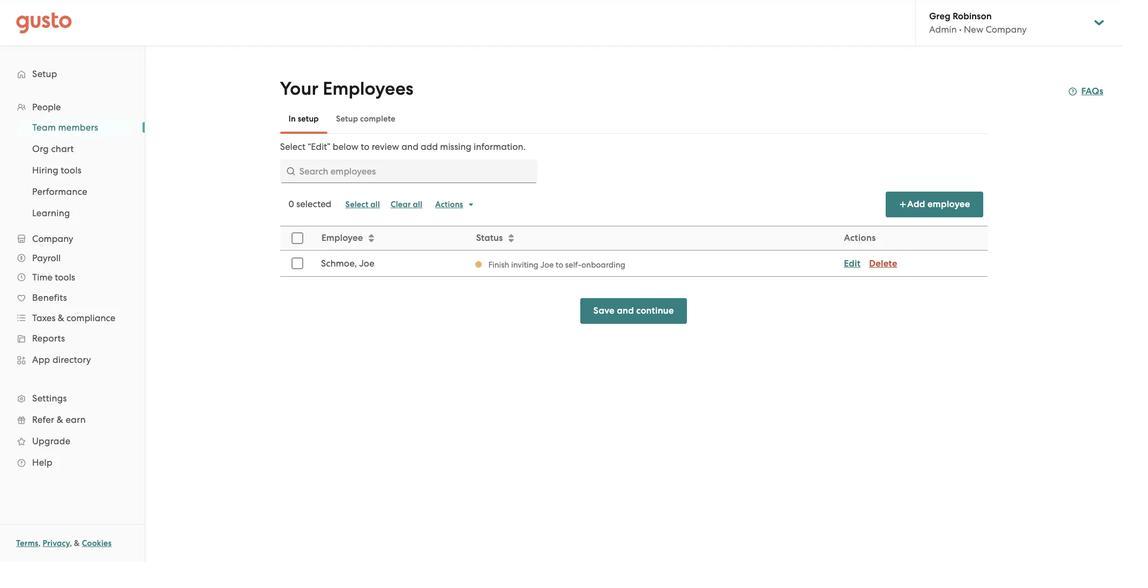 Task type: locate. For each thing, give the bounding box(es) containing it.
1 horizontal spatial setup
[[336, 114, 358, 124]]

setup up below
[[336, 114, 358, 124]]

setup up people
[[32, 69, 57, 79]]

in setup button
[[280, 106, 327, 132]]

1 vertical spatial &
[[57, 415, 63, 426]]

& right taxes
[[58, 313, 64, 324]]

members
[[58, 122, 98, 133]]

employees
[[323, 78, 414, 100]]

status
[[476, 233, 503, 244]]

1 vertical spatial select
[[345, 200, 369, 210]]

setup complete
[[336, 114, 396, 124]]

grid
[[280, 226, 988, 277]]

org
[[32, 144, 49, 154]]

tools
[[61, 165, 82, 176], [55, 272, 75, 283]]

clear all
[[391, 200, 422, 210]]

to right below
[[361, 142, 370, 152]]

0 horizontal spatial ,
[[38, 539, 41, 549]]

new
[[964, 24, 984, 35]]

all
[[371, 200, 380, 210], [413, 200, 422, 210]]

employee
[[928, 199, 970, 210]]

2 , from the left
[[70, 539, 72, 549]]

select all
[[345, 200, 380, 210]]

setup
[[32, 69, 57, 79], [336, 114, 358, 124]]

1 horizontal spatial all
[[413, 200, 422, 210]]

0 vertical spatial actions
[[435, 200, 463, 210]]

select inside button
[[345, 200, 369, 210]]

directory
[[52, 355, 91, 366]]

select "edit" below to review and add missing information.
[[280, 142, 526, 152]]

joe right schmoe,
[[359, 258, 374, 269]]

1 horizontal spatial select
[[345, 200, 369, 210]]

1 vertical spatial and
[[617, 306, 634, 317]]

team members
[[32, 122, 98, 133]]

0 vertical spatial select
[[280, 142, 305, 152]]

and right save
[[617, 306, 634, 317]]

tools up performance link
[[61, 165, 82, 176]]

greg robinson admin • new company
[[929, 11, 1027, 35]]

refer & earn
[[32, 415, 86, 426]]

1 list from the top
[[0, 98, 145, 474]]

your
[[280, 78, 318, 100]]

tools for time tools
[[55, 272, 75, 283]]

& left cookies button
[[74, 539, 80, 549]]

0 horizontal spatial select
[[280, 142, 305, 152]]

setup
[[298, 114, 319, 124]]

setup inside gusto navigation element
[[32, 69, 57, 79]]

joe right inviting
[[540, 260, 554, 270]]

0 horizontal spatial joe
[[359, 258, 374, 269]]

0 horizontal spatial actions
[[435, 200, 463, 210]]

select for select "edit" below to review and add missing information.
[[280, 142, 305, 152]]

1 vertical spatial setup
[[336, 114, 358, 124]]

1 horizontal spatial ,
[[70, 539, 72, 549]]

app directory link
[[11, 351, 134, 370]]

select up employee
[[345, 200, 369, 210]]

1 vertical spatial to
[[556, 260, 563, 270]]

to left self-
[[556, 260, 563, 270]]

0 horizontal spatial company
[[32, 234, 73, 244]]

information.
[[474, 142, 526, 152]]

refer & earn link
[[11, 411, 134, 430]]

Select all rows on this page checkbox
[[285, 227, 309, 250]]

0 vertical spatial company
[[986, 24, 1027, 35]]

robinson
[[953, 11, 992, 22]]

0 vertical spatial &
[[58, 313, 64, 324]]

joe
[[359, 258, 374, 269], [540, 260, 554, 270]]

, left cookies button
[[70, 539, 72, 549]]

chart
[[51, 144, 74, 154]]

add
[[421, 142, 438, 152]]

company right new
[[986, 24, 1027, 35]]

gusto navigation element
[[0, 46, 145, 491]]

add employee button
[[886, 192, 983, 218]]

0 horizontal spatial all
[[371, 200, 380, 210]]

hiring
[[32, 165, 58, 176]]

all inside button
[[413, 200, 422, 210]]

add employee
[[907, 199, 970, 210]]

greg
[[929, 11, 951, 22]]

to
[[361, 142, 370, 152], [556, 260, 563, 270]]

add
[[907, 199, 926, 210]]

selected
[[296, 199, 332, 210]]

tools inside dropdown button
[[55, 272, 75, 283]]

0 horizontal spatial to
[[361, 142, 370, 152]]

below
[[333, 142, 359, 152]]

home image
[[16, 12, 72, 34]]

all right clear at the top left
[[413, 200, 422, 210]]

1 vertical spatial tools
[[55, 272, 75, 283]]

taxes
[[32, 313, 56, 324]]

compliance
[[67, 313, 115, 324]]

admin
[[929, 24, 957, 35]]

terms , privacy , & cookies
[[16, 539, 112, 549]]

1 , from the left
[[38, 539, 41, 549]]

2 vertical spatial &
[[74, 539, 80, 549]]

Select row checkbox
[[285, 252, 309, 276]]

, left privacy
[[38, 539, 41, 549]]

actions right clear all button
[[435, 200, 463, 210]]

1 all from the left
[[371, 200, 380, 210]]

and left the add at the top left of page
[[402, 142, 419, 152]]

0 vertical spatial setup
[[32, 69, 57, 79]]

1 horizontal spatial actions
[[844, 233, 876, 244]]

actions up "edit"
[[844, 233, 876, 244]]

setup inside button
[[336, 114, 358, 124]]

0 vertical spatial to
[[361, 142, 370, 152]]

settings
[[32, 393, 67, 404]]

0 horizontal spatial setup
[[32, 69, 57, 79]]

tools down payroll dropdown button
[[55, 272, 75, 283]]

all left clear at the top left
[[371, 200, 380, 210]]

0 vertical spatial tools
[[61, 165, 82, 176]]

1 vertical spatial actions
[[844, 233, 876, 244]]

2 all from the left
[[413, 200, 422, 210]]

clear
[[391, 200, 411, 210]]

0 horizontal spatial and
[[402, 142, 419, 152]]

review
[[372, 142, 399, 152]]

company up payroll
[[32, 234, 73, 244]]

your employees
[[280, 78, 414, 100]]

1 vertical spatial company
[[32, 234, 73, 244]]

list
[[0, 98, 145, 474], [0, 117, 145, 224]]

1 horizontal spatial to
[[556, 260, 563, 270]]

2 list from the top
[[0, 117, 145, 224]]

and
[[402, 142, 419, 152], [617, 306, 634, 317]]

actions
[[435, 200, 463, 210], [844, 233, 876, 244]]

select left "edit"
[[280, 142, 305, 152]]

people
[[32, 102, 61, 113]]

& for compliance
[[58, 313, 64, 324]]

& left the earn
[[57, 415, 63, 426]]

list containing people
[[0, 98, 145, 474]]

&
[[58, 313, 64, 324], [57, 415, 63, 426], [74, 539, 80, 549]]

tools for hiring tools
[[61, 165, 82, 176]]

time tools
[[32, 272, 75, 283]]

actions button
[[430, 196, 480, 213]]

0 selected status
[[289, 199, 332, 210]]

1 horizontal spatial and
[[617, 306, 634, 317]]

performance
[[32, 187, 87, 197]]

privacy
[[43, 539, 70, 549]]

,
[[38, 539, 41, 549], [70, 539, 72, 549]]

company
[[986, 24, 1027, 35], [32, 234, 73, 244]]

1 horizontal spatial company
[[986, 24, 1027, 35]]

0 vertical spatial and
[[402, 142, 419, 152]]

company inside dropdown button
[[32, 234, 73, 244]]

& inside dropdown button
[[58, 313, 64, 324]]

select
[[280, 142, 305, 152], [345, 200, 369, 210]]

all inside button
[[371, 200, 380, 210]]



Task type: vqa. For each thing, say whether or not it's contained in the screenshot.
Finish
yes



Task type: describe. For each thing, give the bounding box(es) containing it.
in
[[289, 114, 296, 124]]

to for review
[[361, 142, 370, 152]]

self-
[[565, 260, 581, 270]]

faqs
[[1082, 86, 1104, 97]]

company button
[[11, 229, 134, 249]]

privacy link
[[43, 539, 70, 549]]

settings link
[[11, 389, 134, 408]]

and inside 'in setup' tab panel
[[402, 142, 419, 152]]

upgrade link
[[11, 432, 134, 451]]

cookies button
[[82, 538, 112, 550]]

clear all button
[[385, 196, 428, 213]]

select for select all
[[345, 200, 369, 210]]

app directory
[[32, 355, 91, 366]]

learning link
[[19, 204, 134, 223]]

in setup tab panel
[[280, 140, 988, 277]]

upgrade
[[32, 436, 70, 447]]

finish inviting joe to self-onboarding
[[488, 260, 625, 270]]

1 horizontal spatial joe
[[540, 260, 554, 270]]

terms link
[[16, 539, 38, 549]]

faqs button
[[1069, 85, 1104, 98]]

"edit"
[[308, 142, 331, 152]]

actions inside popup button
[[435, 200, 463, 210]]

schmoe, joe
[[321, 258, 374, 269]]

delete
[[869, 258, 897, 269]]

0
[[289, 199, 294, 210]]

missing
[[440, 142, 472, 152]]

people button
[[11, 98, 134, 117]]

hiring tools
[[32, 165, 82, 176]]

onboarding
[[581, 260, 625, 270]]

time
[[32, 272, 53, 283]]

edit link
[[844, 258, 861, 269]]

reports
[[32, 333, 65, 344]]

hiring tools link
[[19, 161, 134, 180]]

all for clear all
[[413, 200, 422, 210]]

team members link
[[19, 118, 134, 137]]

finish
[[488, 260, 509, 270]]

save
[[594, 306, 615, 317]]

taxes & compliance button
[[11, 309, 134, 328]]

complete
[[360, 114, 396, 124]]

app
[[32, 355, 50, 366]]

setup complete button
[[327, 106, 404, 132]]

delete button
[[869, 258, 897, 270]]

setup link
[[11, 64, 134, 84]]

org chart link
[[19, 139, 134, 159]]

reports link
[[11, 329, 134, 348]]

all for select all
[[371, 200, 380, 210]]

to for self-
[[556, 260, 563, 270]]

benefits link
[[11, 288, 134, 308]]

cookies
[[82, 539, 112, 549]]

add employee link
[[886, 192, 983, 218]]

select all button
[[340, 196, 385, 213]]

team
[[32, 122, 56, 133]]

help
[[32, 458, 52, 468]]

taxes & compliance
[[32, 313, 115, 324]]

schmoe,
[[321, 258, 357, 269]]

earn
[[66, 415, 86, 426]]

employee button
[[315, 227, 468, 250]]

setup for setup
[[32, 69, 57, 79]]

save and continue
[[594, 306, 674, 317]]

payroll button
[[11, 249, 134, 268]]

employees tab list
[[280, 104, 988, 134]]

payroll
[[32, 253, 61, 264]]

inviting
[[511, 260, 538, 270]]

& for earn
[[57, 415, 63, 426]]

Search employees field
[[280, 160, 537, 183]]

performance link
[[19, 182, 134, 202]]

setup for setup complete
[[336, 114, 358, 124]]

company inside greg robinson admin • new company
[[986, 24, 1027, 35]]

edit
[[844, 258, 861, 269]]

continue
[[636, 306, 674, 317]]

save and continue button
[[581, 299, 687, 324]]

•
[[959, 24, 962, 35]]

learning
[[32, 208, 70, 219]]

0 selected
[[289, 199, 332, 210]]

time tools button
[[11, 268, 134, 287]]

terms
[[16, 539, 38, 549]]

refer
[[32, 415, 54, 426]]

employee
[[321, 233, 363, 244]]

help link
[[11, 453, 134, 473]]

benefits
[[32, 293, 67, 303]]

list containing team members
[[0, 117, 145, 224]]

grid containing employee
[[280, 226, 988, 277]]

and inside button
[[617, 306, 634, 317]]



